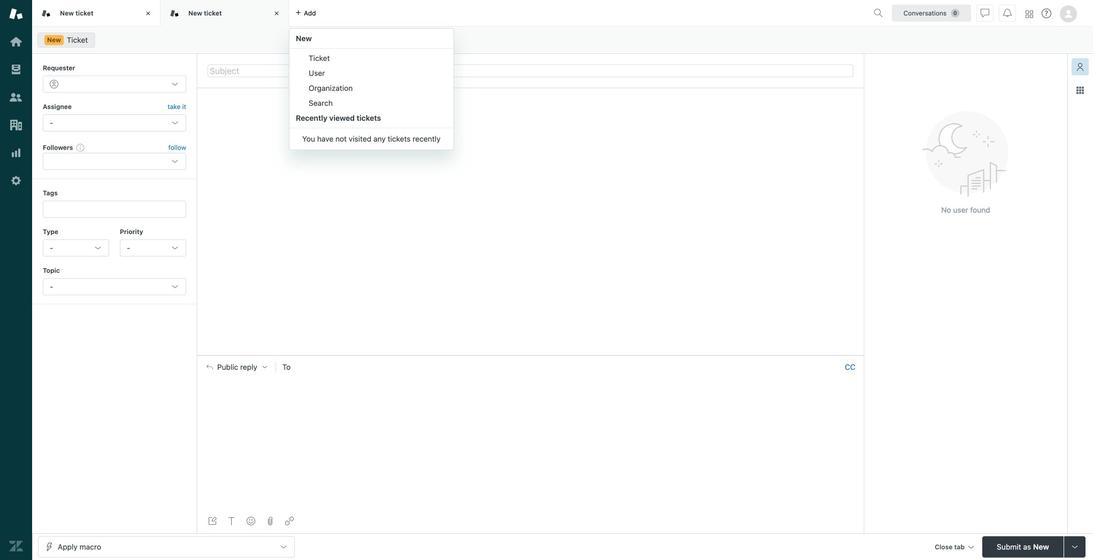 Task type: describe. For each thing, give the bounding box(es) containing it.
info on adding followers image
[[76, 143, 85, 152]]

notifications image
[[1004, 9, 1012, 17]]

get started image
[[9, 35, 23, 49]]

zendesk support image
[[9, 7, 23, 21]]

4 menu item from the top
[[290, 96, 454, 111]]

2 menu item from the top
[[290, 66, 454, 81]]

zendesk products image
[[1026, 10, 1034, 18]]

tabs tab list
[[32, 0, 870, 150]]

reporting image
[[9, 146, 23, 160]]

menu inside tabs tab list
[[289, 28, 454, 150]]

button displays agent's chat status as invisible. image
[[981, 9, 990, 17]]

3 menu item from the top
[[290, 81, 454, 96]]

customer context image
[[1076, 63, 1085, 71]]



Task type: locate. For each thing, give the bounding box(es) containing it.
1 tab from the left
[[32, 0, 161, 27]]

add attachment image
[[266, 518, 275, 526]]

customers image
[[9, 90, 23, 104]]

apps image
[[1076, 86, 1085, 95]]

Subject field
[[208, 64, 854, 77]]

organizations image
[[9, 118, 23, 132]]

tab
[[32, 0, 161, 27], [161, 0, 289, 27]]

menu item
[[290, 51, 454, 66], [290, 66, 454, 81], [290, 81, 454, 96], [290, 96, 454, 111]]

insert emojis image
[[247, 518, 255, 526]]

minimize composer image
[[526, 352, 535, 360]]

close image
[[143, 8, 154, 19]]

admin image
[[9, 174, 23, 188]]

displays possible ticket submission types image
[[1071, 544, 1080, 552]]

main element
[[0, 0, 32, 561]]

zendesk image
[[9, 540, 23, 554]]

secondary element
[[32, 29, 1093, 51]]

menu
[[289, 28, 454, 150]]

views image
[[9, 63, 23, 77]]

2 tab from the left
[[161, 0, 289, 27]]

get help image
[[1042, 9, 1052, 18]]

None field
[[297, 362, 841, 373]]

close image
[[271, 8, 282, 19]]

1 menu item from the top
[[290, 51, 454, 66]]

draft mode image
[[208, 518, 217, 526]]

add link (cmd k) image
[[285, 518, 294, 526]]

format text image
[[227, 518, 236, 526]]



Task type: vqa. For each thing, say whether or not it's contained in the screenshot.
'list box'
no



